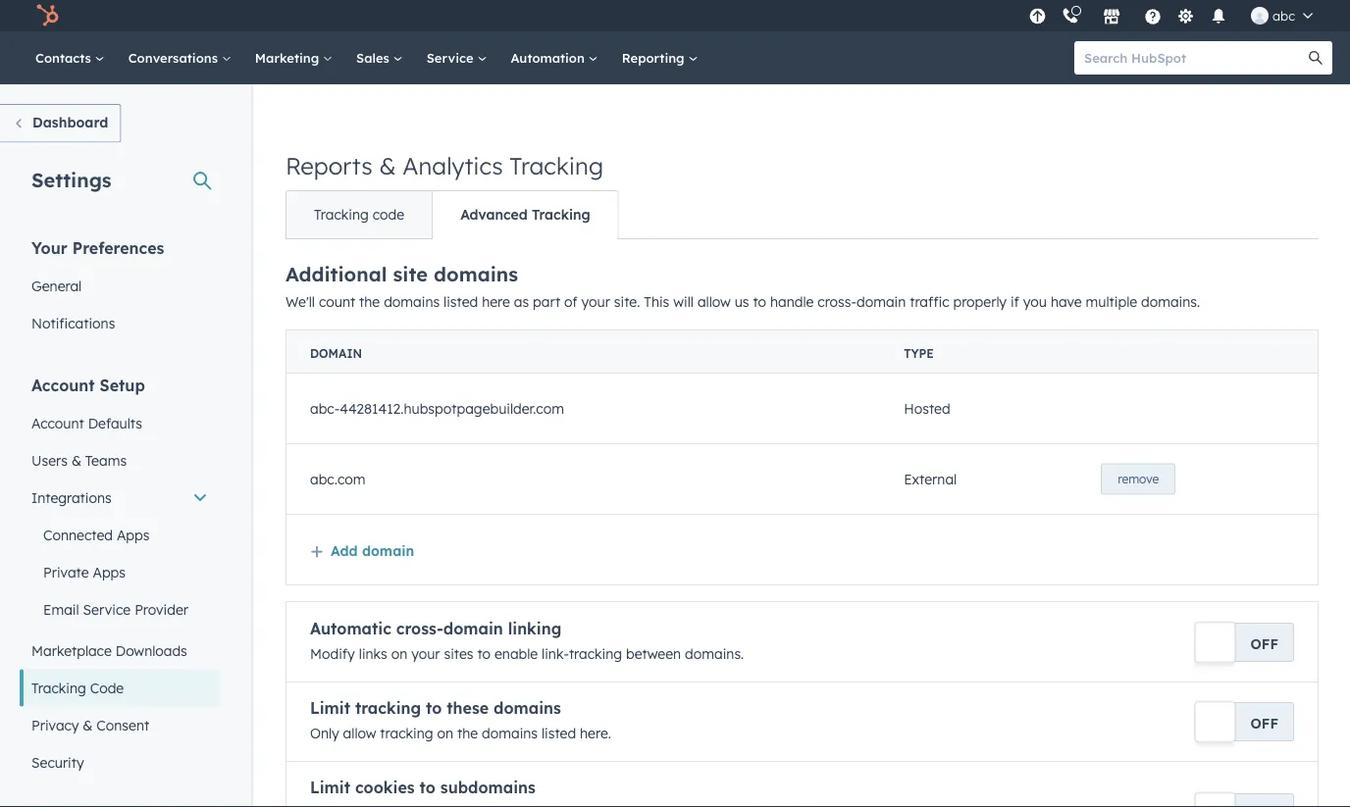 Task type: describe. For each thing, give the bounding box(es) containing it.
limit cookies to subdomains
[[310, 778, 536, 798]]

your inside the automatic cross-domain linking modify links on your sites to enable link-tracking between domains.
[[411, 646, 440, 663]]

setup
[[100, 375, 145, 395]]

account setup element
[[20, 374, 220, 782]]

limit tracking to these domains only allow tracking on the domains listed here.
[[310, 699, 611, 742]]

users & teams
[[31, 452, 127, 469]]

general link
[[20, 267, 220, 305]]

notifications link
[[20, 305, 220, 342]]

44281412.hubspotpagebuilder.com
[[340, 400, 564, 417]]

domains down enable
[[494, 699, 561, 718]]

provider
[[135, 601, 188, 618]]

tracking left code
[[314, 206, 369, 223]]

automation
[[511, 50, 588, 66]]

email service provider link
[[20, 591, 220, 628]]

off for automatic cross-domain linking
[[1251, 635, 1279, 653]]

cookies
[[355, 778, 415, 798]]

between
[[626, 646, 681, 663]]

reports & analytics tracking
[[286, 151, 603, 181]]

connected apps link
[[20, 517, 220, 554]]

abc.com
[[310, 471, 366, 488]]

1 vertical spatial tracking
[[355, 699, 421, 718]]

email service provider
[[43, 601, 188, 618]]

search button
[[1299, 41, 1333, 75]]

contacts link
[[24, 31, 116, 84]]

only
[[310, 725, 339, 742]]

gary orlando image
[[1251, 7, 1269, 25]]

abc menu
[[1023, 0, 1327, 31]]

privacy & consent link
[[20, 707, 220, 744]]

multiple
[[1086, 293, 1137, 311]]

here.
[[580, 725, 611, 742]]

abc button
[[1239, 0, 1325, 31]]

advanced
[[460, 206, 528, 223]]

reports
[[286, 151, 373, 181]]

your preferences
[[31, 238, 164, 258]]

calling icon button
[[1054, 3, 1087, 29]]

tracking inside "link"
[[532, 206, 590, 223]]

these
[[447, 699, 489, 718]]

traffic
[[910, 293, 949, 311]]

integrations button
[[20, 479, 220, 517]]

tracking code
[[31, 680, 124, 697]]

remove
[[1118, 472, 1159, 487]]

privacy
[[31, 717, 79, 734]]

domain inside additional site domains we'll count the domains listed here as part of your site. this will allow us to handle cross-domain traffic properly if you have multiple domains.
[[857, 293, 906, 311]]

add domain
[[331, 542, 414, 559]]

will
[[673, 293, 694, 311]]

tracking code link
[[20, 670, 220, 707]]

listed inside "limit tracking to these domains only allow tracking on the domains listed here."
[[542, 725, 576, 742]]

connected apps
[[43, 526, 150, 544]]

connected
[[43, 526, 113, 544]]

the inside additional site domains we'll count the domains listed here as part of your site. this will allow us to handle cross-domain traffic properly if you have multiple domains.
[[359, 293, 380, 311]]

Search HubSpot search field
[[1074, 41, 1315, 75]]

conversations
[[128, 50, 222, 66]]

domain inside the automatic cross-domain linking modify links on your sites to enable link-tracking between domains.
[[443, 619, 503, 639]]

limit for limit tracking to these domains only allow tracking on the domains listed here.
[[310, 699, 350, 718]]

consent
[[96, 717, 149, 734]]

help button
[[1136, 0, 1170, 31]]

allow inside additional site domains we'll count the domains listed here as part of your site. this will allow us to handle cross-domain traffic properly if you have multiple domains.
[[698, 293, 731, 311]]

settings
[[31, 167, 111, 192]]

tracking inside the automatic cross-domain linking modify links on your sites to enable link-tracking between domains.
[[569, 646, 622, 663]]

tracking code link
[[287, 191, 432, 238]]

marketing
[[255, 50, 323, 66]]

notifications
[[31, 314, 115, 332]]

privacy & consent
[[31, 717, 149, 734]]

domains down the these
[[482, 725, 538, 742]]

domains down site in the top of the page
[[384, 293, 440, 311]]

downloads
[[116, 642, 187, 659]]

marketplace
[[31, 642, 112, 659]]

search image
[[1309, 51, 1323, 65]]

abc
[[1273, 7, 1295, 24]]

to inside "limit tracking to these domains only allow tracking on the domains listed here."
[[426, 699, 442, 718]]

you
[[1023, 293, 1047, 311]]

automation link
[[499, 31, 610, 84]]

apps for connected apps
[[117, 526, 150, 544]]

upgrade link
[[1025, 5, 1050, 26]]

on inside "limit tracking to these domains only allow tracking on the domains listed here."
[[437, 725, 453, 742]]

advanced tracking link
[[432, 191, 618, 238]]

apps for private apps
[[93, 564, 126, 581]]

link-
[[542, 646, 569, 663]]

email
[[43, 601, 79, 618]]

domains. inside additional site domains we'll count the domains listed here as part of your site. this will allow us to handle cross-domain traffic properly if you have multiple domains.
[[1141, 293, 1200, 311]]

automatic
[[310, 619, 391, 639]]

your preferences element
[[20, 237, 220, 342]]

abc-44281412.hubspotpagebuilder.com
[[310, 400, 564, 417]]

integrations
[[31, 489, 112, 506]]

we'll
[[286, 293, 315, 311]]

marketing link
[[243, 31, 344, 84]]



Task type: locate. For each thing, give the bounding box(es) containing it.
automatic cross-domain linking modify links on your sites to enable link-tracking between domains.
[[310, 619, 744, 663]]

0 vertical spatial apps
[[117, 526, 150, 544]]

service right 'sales' link
[[427, 50, 477, 66]]

on
[[391, 646, 407, 663], [437, 725, 453, 742]]

account for account setup
[[31, 375, 95, 395]]

to right the cookies
[[420, 778, 436, 798]]

abc-
[[310, 400, 340, 417]]

1 horizontal spatial cross-
[[818, 293, 857, 311]]

allow right "only"
[[343, 725, 376, 742]]

apps down the integrations button on the left
[[117, 526, 150, 544]]

marketplaces button
[[1091, 0, 1132, 31]]

domain right add
[[362, 542, 414, 559]]

of
[[564, 293, 578, 311]]

upgrade image
[[1029, 8, 1047, 26]]

general
[[31, 277, 82, 294]]

tracking right advanced
[[532, 206, 590, 223]]

1 off from the top
[[1251, 635, 1279, 653]]

0 horizontal spatial domain
[[362, 542, 414, 559]]

tracking up privacy
[[31, 680, 86, 697]]

links
[[359, 646, 387, 663]]

1 vertical spatial account
[[31, 415, 84, 432]]

limit up "only"
[[310, 699, 350, 718]]

1 vertical spatial your
[[411, 646, 440, 663]]

domains
[[434, 262, 518, 287], [384, 293, 440, 311], [494, 699, 561, 718], [482, 725, 538, 742]]

& for consent
[[83, 717, 93, 734]]

security link
[[20, 744, 220, 782]]

listed left here
[[444, 293, 478, 311]]

on inside the automatic cross-domain linking modify links on your sites to enable link-tracking between domains.
[[391, 646, 407, 663]]

marketplace downloads
[[31, 642, 187, 659]]

limit for limit cookies to subdomains
[[310, 778, 350, 798]]

site
[[393, 262, 428, 287]]

1 vertical spatial on
[[437, 725, 453, 742]]

tracking
[[569, 646, 622, 663], [355, 699, 421, 718], [380, 725, 433, 742]]

limit down "only"
[[310, 778, 350, 798]]

type
[[904, 346, 934, 361]]

your inside additional site domains we'll count the domains listed here as part of your site. this will allow us to handle cross-domain traffic properly if you have multiple domains.
[[581, 293, 610, 311]]

on right links
[[391, 646, 407, 663]]

1 horizontal spatial allow
[[698, 293, 731, 311]]

tracking up advanced tracking
[[510, 151, 603, 181]]

0 vertical spatial &
[[379, 151, 396, 181]]

handle
[[770, 293, 814, 311]]

dashboard
[[32, 114, 108, 131]]

sites
[[444, 646, 473, 663]]

1 vertical spatial cross-
[[396, 619, 443, 639]]

0 vertical spatial the
[[359, 293, 380, 311]]

0 horizontal spatial service
[[83, 601, 131, 618]]

0 vertical spatial cross-
[[818, 293, 857, 311]]

account up account defaults
[[31, 375, 95, 395]]

1 horizontal spatial domains.
[[1141, 293, 1200, 311]]

& for teams
[[72, 452, 81, 469]]

off for limit tracking to these domains
[[1251, 715, 1279, 732]]

code
[[373, 206, 404, 223]]

listed left the here.
[[542, 725, 576, 742]]

domain left traffic
[[857, 293, 906, 311]]

0 horizontal spatial your
[[411, 646, 440, 663]]

& right users
[[72, 452, 81, 469]]

2 horizontal spatial &
[[379, 151, 396, 181]]

2 vertical spatial tracking
[[380, 725, 433, 742]]

1 vertical spatial domain
[[362, 542, 414, 559]]

private
[[43, 564, 89, 581]]

1 horizontal spatial on
[[437, 725, 453, 742]]

contacts
[[35, 50, 95, 66]]

account for account defaults
[[31, 415, 84, 432]]

limit
[[310, 699, 350, 718], [310, 778, 350, 798]]

to right sites at the left of the page
[[477, 646, 491, 663]]

private apps link
[[20, 554, 220, 591]]

& for analytics
[[379, 151, 396, 181]]

0 vertical spatial listed
[[444, 293, 478, 311]]

2 limit from the top
[[310, 778, 350, 798]]

advanced tracking
[[460, 206, 590, 223]]

allow left us
[[698, 293, 731, 311]]

account defaults
[[31, 415, 142, 432]]

part
[[533, 293, 560, 311]]

on down the these
[[437, 725, 453, 742]]

add
[[331, 542, 358, 559]]

to inside additional site domains we'll count the domains listed here as part of your site. this will allow us to handle cross-domain traffic properly if you have multiple domains.
[[753, 293, 766, 311]]

settings link
[[1174, 5, 1198, 26]]

navigation
[[286, 190, 619, 239]]

1 vertical spatial &
[[72, 452, 81, 469]]

apps up 'email service provider'
[[93, 564, 126, 581]]

hosted
[[904, 400, 950, 417]]

count
[[319, 293, 355, 311]]

cross-
[[818, 293, 857, 311], [396, 619, 443, 639]]

analytics
[[403, 151, 503, 181]]

external
[[904, 471, 957, 488]]

domains. inside the automatic cross-domain linking modify links on your sites to enable link-tracking between domains.
[[685, 646, 744, 663]]

domains. right multiple
[[1141, 293, 1200, 311]]

1 horizontal spatial domain
[[443, 619, 503, 639]]

0 vertical spatial service
[[427, 50, 477, 66]]

the inside "limit tracking to these domains only allow tracking on the domains listed here."
[[457, 725, 478, 742]]

limit inside "limit tracking to these domains only allow tracking on the domains listed here."
[[310, 699, 350, 718]]

1 vertical spatial domains.
[[685, 646, 744, 663]]

tracking code
[[314, 206, 404, 223]]

reporting link
[[610, 31, 710, 84]]

additional site domains we'll count the domains listed here as part of your site. this will allow us to handle cross-domain traffic properly if you have multiple domains.
[[286, 262, 1200, 311]]

1 vertical spatial apps
[[93, 564, 126, 581]]

calling icon image
[[1062, 8, 1079, 25]]

settings image
[[1177, 8, 1195, 26]]

1 limit from the top
[[310, 699, 350, 718]]

notifications button
[[1202, 0, 1235, 31]]

0 horizontal spatial cross-
[[396, 619, 443, 639]]

this
[[644, 293, 670, 311]]

tracking up limit cookies to subdomains
[[380, 725, 433, 742]]

0 horizontal spatial domains.
[[685, 646, 744, 663]]

code
[[90, 680, 124, 697]]

the
[[359, 293, 380, 311], [457, 725, 478, 742]]

the right count
[[359, 293, 380, 311]]

& right privacy
[[83, 717, 93, 734]]

to inside the automatic cross-domain linking modify links on your sites to enable link-tracking between domains.
[[477, 646, 491, 663]]

2 horizontal spatial domain
[[857, 293, 906, 311]]

notifications image
[[1210, 9, 1228, 26]]

tracking left the between
[[569, 646, 622, 663]]

account setup
[[31, 375, 145, 395]]

off
[[1251, 635, 1279, 653], [1251, 715, 1279, 732]]

1 vertical spatial off
[[1251, 715, 1279, 732]]

your left sites at the left of the page
[[411, 646, 440, 663]]

cross- inside the automatic cross-domain linking modify links on your sites to enable link-tracking between domains.
[[396, 619, 443, 639]]

cross- right automatic
[[396, 619, 443, 639]]

domains up here
[[434, 262, 518, 287]]

site.
[[614, 293, 640, 311]]

1 horizontal spatial &
[[83, 717, 93, 734]]

defaults
[[88, 415, 142, 432]]

service inside 'account setup' element
[[83, 601, 131, 618]]

us
[[735, 293, 749, 311]]

1 horizontal spatial service
[[427, 50, 477, 66]]

hubspot link
[[24, 4, 74, 27]]

remove button
[[1101, 464, 1176, 495]]

listed inside additional site domains we'll count the domains listed here as part of your site. this will allow us to handle cross-domain traffic properly if you have multiple domains.
[[444, 293, 478, 311]]

tracking
[[510, 151, 603, 181], [314, 206, 369, 223], [532, 206, 590, 223], [31, 680, 86, 697]]

1 vertical spatial service
[[83, 601, 131, 618]]

0 vertical spatial domains.
[[1141, 293, 1200, 311]]

properly
[[953, 293, 1007, 311]]

conversations link
[[116, 31, 243, 84]]

1 vertical spatial listed
[[542, 725, 576, 742]]

users
[[31, 452, 68, 469]]

1 vertical spatial limit
[[310, 778, 350, 798]]

marketplaces image
[[1103, 9, 1121, 26]]

0 horizontal spatial on
[[391, 646, 407, 663]]

marketplace downloads link
[[20, 632, 220, 670]]

1 vertical spatial allow
[[343, 725, 376, 742]]

your right of
[[581, 293, 610, 311]]

0 vertical spatial on
[[391, 646, 407, 663]]

hubspot image
[[35, 4, 59, 27]]

the down the these
[[457, 725, 478, 742]]

sales link
[[344, 31, 415, 84]]

0 horizontal spatial allow
[[343, 725, 376, 742]]

0 vertical spatial tracking
[[569, 646, 622, 663]]

to right us
[[753, 293, 766, 311]]

account up users
[[31, 415, 84, 432]]

1 horizontal spatial your
[[581, 293, 610, 311]]

domain
[[310, 346, 362, 361]]

here
[[482, 293, 510, 311]]

1 vertical spatial the
[[457, 725, 478, 742]]

navigation containing tracking code
[[286, 190, 619, 239]]

enable
[[495, 646, 538, 663]]

& up code
[[379, 151, 396, 181]]

preferences
[[72, 238, 164, 258]]

0 horizontal spatial &
[[72, 452, 81, 469]]

apps
[[117, 526, 150, 544], [93, 564, 126, 581]]

0 vertical spatial domain
[[857, 293, 906, 311]]

0 vertical spatial your
[[581, 293, 610, 311]]

1 horizontal spatial the
[[457, 725, 478, 742]]

dashboard link
[[0, 104, 121, 143]]

sales
[[356, 50, 393, 66]]

service down private apps link
[[83, 601, 131, 618]]

2 account from the top
[[31, 415, 84, 432]]

0 horizontal spatial listed
[[444, 293, 478, 311]]

account defaults link
[[20, 405, 220, 442]]

reporting
[[622, 50, 688, 66]]

domains. right the between
[[685, 646, 744, 663]]

cross- inside additional site domains we'll count the domains listed here as part of your site. this will allow us to handle cross-domain traffic properly if you have multiple domains.
[[818, 293, 857, 311]]

help image
[[1144, 9, 1162, 26]]

0 vertical spatial allow
[[698, 293, 731, 311]]

0 vertical spatial limit
[[310, 699, 350, 718]]

service link
[[415, 31, 499, 84]]

0 vertical spatial account
[[31, 375, 95, 395]]

1 account from the top
[[31, 375, 95, 395]]

subdomains
[[440, 778, 536, 798]]

as
[[514, 293, 529, 311]]

tracking inside 'account setup' element
[[31, 680, 86, 697]]

modify
[[310, 646, 355, 663]]

tracking down links
[[355, 699, 421, 718]]

private apps
[[43, 564, 126, 581]]

allow
[[698, 293, 731, 311], [343, 725, 376, 742]]

to left the these
[[426, 699, 442, 718]]

domain up sites at the left of the page
[[443, 619, 503, 639]]

1 horizontal spatial listed
[[542, 725, 576, 742]]

2 vertical spatial &
[[83, 717, 93, 734]]

0 horizontal spatial the
[[359, 293, 380, 311]]

allow inside "limit tracking to these domains only allow tracking on the domains listed here."
[[343, 725, 376, 742]]

additional
[[286, 262, 387, 287]]

domain
[[857, 293, 906, 311], [362, 542, 414, 559], [443, 619, 503, 639]]

cross- right handle
[[818, 293, 857, 311]]

0 vertical spatial off
[[1251, 635, 1279, 653]]

2 off from the top
[[1251, 715, 1279, 732]]

add domain button
[[310, 542, 414, 559]]

2 vertical spatial domain
[[443, 619, 503, 639]]



Task type: vqa. For each thing, say whether or not it's contained in the screenshot.
Email Service Provider link
yes



